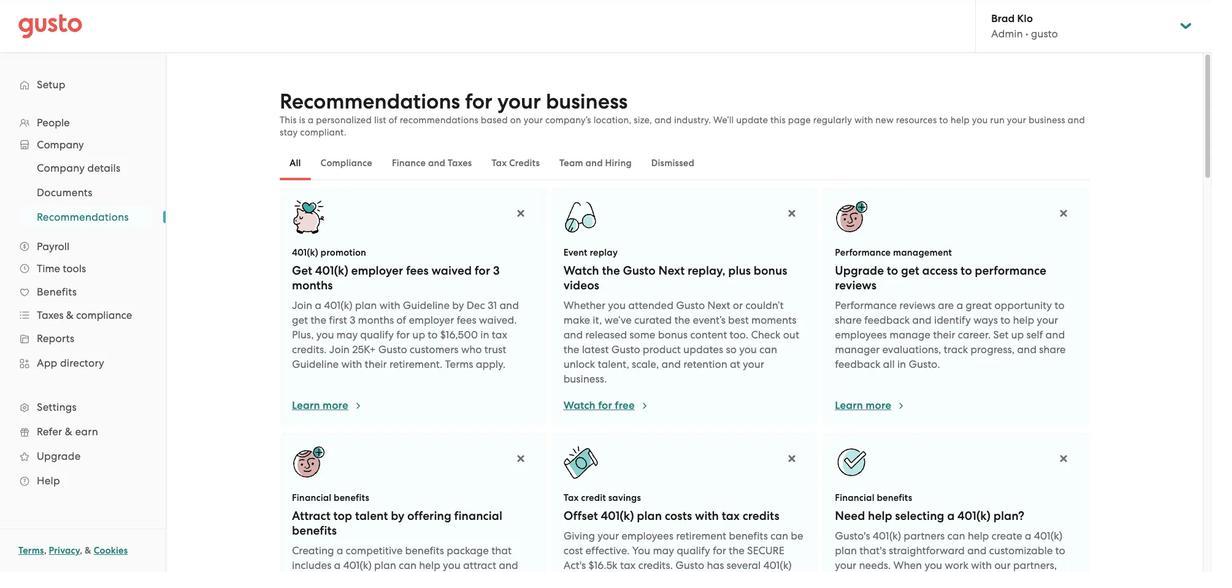 Task type: describe. For each thing, give the bounding box(es) containing it.
your inside performance reviews are a great opportunity to share feedback and identify ways to help your employees manage their career. set up self and manager evaluations, track progress, and share feedback all in gusto.
[[1037, 314, 1059, 326]]

a inside recommendations for your business this is a personalized list of recommendations based on your company's location, size, and industry. we'll update this page regularly with new resources to help you run your business and stay compliant.
[[308, 115, 314, 126]]

gusto's
[[835, 530, 871, 543]]

best
[[729, 314, 749, 326]]

1 horizontal spatial guideline
[[403, 299, 450, 312]]

time tools
[[37, 263, 86, 275]]

benefits inside giving your employees retirement benefits can be cost effective. you may qualify for the secure act's $16.5k tax credits. gusto has several 401(
[[729, 530, 768, 543]]

for inside recommendations for your business this is a personalized list of recommendations based on your company's location, size, and industry. we'll update this page regularly with new resources to help you run your business and stay compliant.
[[465, 89, 493, 114]]

performance
[[975, 264, 1047, 278]]

tools
[[63, 263, 86, 275]]

reviews inside the performance management upgrade to get access to performance reviews
[[835, 279, 877, 293]]

so
[[726, 344, 737, 356]]

financial for need
[[835, 493, 875, 504]]

0 horizontal spatial business
[[546, 89, 628, 114]]

plan inside the creating a competitive benefits package that includes a 401(k) plan can help you attract an
[[374, 560, 396, 572]]

financial
[[454, 509, 503, 524]]

team and hiring button
[[550, 149, 642, 178]]

get inside the join a 401(k) plan with guideline by dec 31 and get the first 3 months of employer fees waived. plus, you may qualify for up to $16,500 in tax credits. join 25k+ gusto customers who trust guideline with their retirement. terms apply.
[[292, 314, 308, 326]]

refer & earn link
[[12, 421, 153, 443]]

retirement
[[676, 530, 727, 543]]

upgrade link
[[12, 446, 153, 468]]

benefits link
[[12, 281, 153, 303]]

identify
[[935, 314, 971, 326]]

financial benefits attract top talent by offering financial benefits
[[292, 493, 503, 538]]

at
[[730, 358, 741, 371]]

tax inside tax credit savings offset 401(k) plan costs with tax credits
[[722, 509, 740, 524]]

next inside whether you attended gusto next or couldn't make it, we've curated the event's best moments and released some bonus content too. check out the latest gusto product updates so you can unlock talent, scale, and retention at your business.
[[708, 299, 731, 312]]

setup
[[37, 79, 66, 91]]

for left free
[[598, 400, 613, 412]]

help inside performance reviews are a great opportunity to share feedback and identify ways to help your employees manage their career. set up self and manager evaluations, track progress, and share feedback all in gusto.
[[1014, 314, 1035, 326]]

content
[[691, 329, 727, 341]]

their inside performance reviews are a great opportunity to share feedback and identify ways to help your employees manage their career. set up self and manager evaluations, track progress, and share feedback all in gusto.
[[934, 329, 956, 341]]

to up set
[[1001, 314, 1011, 326]]

benefits inside the creating a competitive benefits package that includes a 401(k) plan can help you attract an
[[405, 545, 444, 557]]

401(k) inside tax credit savings offset 401(k) plan costs with tax credits
[[601, 509, 634, 524]]

time
[[37, 263, 60, 275]]

learn more link for get 401(k) employer fees waived for 3 months
[[292, 399, 363, 414]]

join a 401(k) plan with guideline by dec 31 and get the first 3 months of employer fees waived. plus, you may qualify for up to $16,500 in tax credits. join 25k+ gusto customers who trust guideline with their retirement. terms apply.
[[292, 299, 519, 371]]

upgrade inside the performance management upgrade to get access to performance reviews
[[835, 264, 884, 278]]

when
[[894, 560, 923, 572]]

hiring
[[605, 158, 632, 169]]

taxes inside button
[[448, 158, 472, 169]]

the left event's
[[675, 314, 691, 326]]

your inside the gusto's 401(k) partners can help create a 401(k) plan that's straightforward and customizable to your needs. when you work with our partner
[[835, 560, 857, 572]]

tax credit savings offset 401(k) plan costs with tax credits
[[564, 493, 780, 524]]

company button
[[12, 134, 153, 156]]

list containing people
[[0, 112, 166, 493]]

months inside the join a 401(k) plan with guideline by dec 31 and get the first 3 months of employer fees waived. plus, you may qualify for up to $16,500 in tax credits. join 25k+ gusto customers who trust guideline with their retirement. terms apply.
[[358, 314, 394, 326]]

watch inside event replay watch the gusto next replay, plus bonus videos
[[564, 264, 599, 278]]

the up unlock
[[564, 344, 580, 356]]

your right on
[[524, 115, 543, 126]]

gusto up event's
[[676, 299, 705, 312]]

you inside the join a 401(k) plan with guideline by dec 31 and get the first 3 months of employer fees waived. plus, you may qualify for up to $16,500 in tax credits. join 25k+ gusto customers who trust guideline with their retirement. terms apply.
[[316, 329, 334, 341]]

admin
[[992, 28, 1023, 40]]

company for company
[[37, 139, 84, 151]]

regularly
[[814, 115, 852, 126]]

all
[[290, 158, 301, 169]]

1 vertical spatial guideline
[[292, 358, 339, 371]]

learn for get 401(k) employer fees waived for 3 months
[[292, 400, 320, 412]]

terms link
[[18, 546, 44, 557]]

gusto inside event replay watch the gusto next replay, plus bonus videos
[[623, 264, 656, 278]]

cookies
[[94, 546, 128, 557]]

you right so
[[740, 344, 757, 356]]

tax credits button
[[482, 149, 550, 178]]

help inside financial benefits need help selecting a 401(k) plan?
[[868, 509, 893, 524]]

gusto's 401(k) partners can help create a 401(k) plan that's straightforward and customizable to your needs. when you work with our partner
[[835, 530, 1074, 573]]

all button
[[280, 149, 311, 178]]

savings
[[609, 493, 641, 504]]

setup link
[[12, 74, 153, 96]]

employer inside the join a 401(k) plan with guideline by dec 31 and get the first 3 months of employer fees waived. plus, you may qualify for up to $16,500 in tax credits. join 25k+ gusto customers who trust guideline with their retirement. terms apply.
[[409, 314, 454, 326]]

dismissed button
[[642, 149, 705, 178]]

gusto
[[1032, 28, 1059, 40]]

customers
[[410, 344, 459, 356]]

up inside the join a 401(k) plan with guideline by dec 31 and get the first 3 months of employer fees waived. plus, you may qualify for up to $16,500 in tax credits. join 25k+ gusto customers who trust guideline with their retirement. terms apply.
[[413, 329, 425, 341]]

track
[[944, 344, 969, 356]]

and inside the finance and taxes button
[[428, 158, 446, 169]]

gusto up talent,
[[612, 344, 641, 356]]

for inside giving your employees retirement benefits can be cost effective. you may qualify for the secure act's $16.5k tax credits. gusto has several 401(
[[713, 545, 727, 557]]

recommendation categories for your business tab list
[[280, 146, 1090, 180]]

business.
[[564, 373, 607, 385]]

of inside the join a 401(k) plan with guideline by dec 31 and get the first 3 months of employer fees waived. plus, you may qualify for up to $16,500 in tax credits. join 25k+ gusto customers who trust guideline with their retirement. terms apply.
[[397, 314, 406, 326]]

employer inside 401(k) promotion get 401(k) employer fees waived for 3 months
[[351, 264, 403, 278]]

refer
[[37, 426, 62, 438]]

to down management
[[887, 264, 899, 278]]

watch for free link
[[564, 399, 650, 414]]

top
[[334, 509, 352, 524]]

financial for attract
[[292, 493, 332, 504]]

learn more for upgrade to get access to performance reviews
[[835, 400, 892, 412]]

run
[[991, 115, 1005, 126]]

by inside the join a 401(k) plan with guideline by dec 31 and get the first 3 months of employer fees waived. plus, you may qualify for up to $16,500 in tax credits. join 25k+ gusto customers who trust guideline with their retirement. terms apply.
[[452, 299, 464, 312]]

401(k) up get
[[292, 247, 318, 258]]

recommendations
[[400, 115, 479, 126]]

learn for upgrade to get access to performance reviews
[[835, 400, 864, 412]]

offering
[[408, 509, 452, 524]]

tax inside the join a 401(k) plan with guideline by dec 31 and get the first 3 months of employer fees waived. plus, you may qualify for up to $16,500 in tax credits. join 25k+ gusto customers who trust guideline with their retirement. terms apply.
[[492, 329, 508, 341]]

reports link
[[12, 328, 153, 350]]

you inside the creating a competitive benefits package that includes a 401(k) plan can help you attract an
[[443, 560, 461, 572]]

location,
[[594, 115, 632, 126]]

recommendations link
[[22, 206, 153, 228]]

this
[[280, 115, 297, 126]]

brad
[[992, 12, 1015, 25]]

competitive
[[346, 545, 403, 557]]

performance for reviews
[[835, 247, 891, 258]]

help
[[37, 475, 60, 487]]

privacy
[[49, 546, 80, 557]]

compliant.
[[300, 127, 347, 138]]

months inside 401(k) promotion get 401(k) employer fees waived for 3 months
[[292, 279, 333, 293]]

help inside the creating a competitive benefits package that includes a 401(k) plan can help you attract an
[[419, 560, 441, 572]]

attended
[[629, 299, 674, 312]]

with down 401(k) promotion get 401(k) employer fees waived for 3 months
[[380, 299, 401, 312]]

watch for free
[[564, 400, 635, 412]]

plan inside the join a 401(k) plan with guideline by dec 31 and get the first 3 months of employer fees waived. plus, you may qualify for up to $16,500 in tax credits. join 25k+ gusto customers who trust guideline with their retirement. terms apply.
[[355, 299, 377, 312]]

tax inside giving your employees retirement benefits can be cost effective. you may qualify for the secure act's $16.5k tax credits. gusto has several 401(
[[620, 560, 636, 572]]

401(k) inside financial benefits need help selecting a 401(k) plan?
[[958, 509, 991, 524]]

dec
[[467, 299, 485, 312]]

straightforward
[[889, 545, 965, 557]]

1 horizontal spatial join
[[329, 344, 350, 356]]

can inside the gusto's 401(k) partners can help create a 401(k) plan that's straightforward and customizable to your needs. when you work with our partner
[[948, 530, 966, 543]]

promotion
[[321, 247, 366, 258]]

help link
[[12, 470, 153, 492]]

earn
[[75, 426, 98, 438]]

recommendations for your business this is a personalized list of recommendations based on your company's location, size, and industry. we'll update this page regularly with new resources to help you run your business and stay compliant.
[[280, 89, 1086, 138]]

credits
[[743, 509, 780, 524]]

update
[[737, 115, 768, 126]]

set
[[994, 329, 1009, 341]]

reports
[[37, 333, 75, 345]]

help inside recommendations for your business this is a personalized list of recommendations based on your company's location, size, and industry. we'll update this page regularly with new resources to help you run your business and stay compliant.
[[951, 115, 970, 126]]

secure
[[748, 545, 785, 557]]

retirement.
[[390, 358, 443, 371]]

company details link
[[22, 157, 153, 179]]

your right the run
[[1008, 115, 1027, 126]]

klo
[[1018, 12, 1033, 25]]

and inside "team and hiring" button
[[586, 158, 603, 169]]

a right includes
[[334, 560, 341, 572]]

may inside giving your employees retirement benefits can be cost effective. you may qualify for the secure act's $16.5k tax credits. gusto has several 401(
[[653, 545, 674, 557]]

a right creating
[[337, 545, 343, 557]]

taxes inside dropdown button
[[37, 309, 64, 322]]

terms , privacy , & cookies
[[18, 546, 128, 557]]

401(k) promotion get 401(k) employer fees waived for 3 months
[[292, 247, 500, 293]]

first
[[329, 314, 347, 326]]

too.
[[730, 329, 749, 341]]

gusto.
[[909, 358, 941, 371]]

performance management upgrade to get access to performance reviews
[[835, 247, 1047, 293]]

attract
[[463, 560, 497, 572]]

3 inside 401(k) promotion get 401(k) employer fees waived for 3 months
[[493, 264, 500, 278]]

compliance
[[321, 158, 372, 169]]

a inside financial benefits need help selecting a 401(k) plan?
[[948, 509, 955, 524]]

reviews inside performance reviews are a great opportunity to share feedback and identify ways to help your employees manage their career. set up self and manager evaluations, track progress, and share feedback all in gusto.
[[900, 299, 936, 312]]

credits. inside the join a 401(k) plan with guideline by dec 31 and get the first 3 months of employer fees waived. plus, you may qualify for up to $16,500 in tax credits. join 25k+ gusto customers who trust guideline with their retirement. terms apply.
[[292, 344, 327, 356]]

401(k) inside the creating a competitive benefits package that includes a 401(k) plan can help you attract an
[[343, 560, 372, 572]]

to right the "opportunity" on the bottom of the page
[[1055, 299, 1065, 312]]

performance reviews are a great opportunity to share feedback and identify ways to help your employees manage their career. set up self and manager evaluations, track progress, and share feedback all in gusto.
[[835, 299, 1066, 371]]

0 vertical spatial join
[[292, 299, 312, 312]]

benefits up top
[[334, 493, 369, 504]]



Task type: vqa. For each thing, say whether or not it's contained in the screenshot.
the of inside Recommendations for your business This is a personalized list of recommendations based on your company's location, size, and industry. We'll update this page regularly with new resources to help you run your business and stay compliant.
yes



Task type: locate. For each thing, give the bounding box(es) containing it.
list containing company details
[[0, 156, 166, 230]]

benefits up "selecting"
[[877, 493, 913, 504]]

0 horizontal spatial tax
[[492, 158, 507, 169]]

1 vertical spatial performance
[[835, 299, 897, 312]]

refer & earn
[[37, 426, 98, 438]]

payroll
[[37, 241, 69, 253]]

1 vertical spatial tax
[[564, 493, 579, 504]]

1 horizontal spatial employees
[[835, 329, 887, 341]]

next up event's
[[708, 299, 731, 312]]

recommendations up the list
[[280, 89, 460, 114]]

share
[[835, 314, 862, 326], [1040, 344, 1066, 356]]

app directory link
[[12, 352, 153, 374]]

help right need
[[868, 509, 893, 524]]

people button
[[12, 112, 153, 134]]

documents link
[[22, 182, 153, 204]]

1 vertical spatial recommendations
[[37, 211, 129, 223]]

1 more from the left
[[323, 400, 348, 412]]

in inside the join a 401(k) plan with guideline by dec 31 and get the first 3 months of employer fees waived. plus, you may qualify for up to $16,500 in tax credits. join 25k+ gusto customers who trust guideline with their retirement. terms apply.
[[481, 329, 489, 341]]

the up several
[[729, 545, 745, 557]]

join left 25k+
[[329, 344, 350, 356]]

people
[[37, 117, 70, 129]]

performance for feedback
[[835, 299, 897, 312]]

1 horizontal spatial terms
[[445, 358, 473, 371]]

get down management
[[902, 264, 920, 278]]

list
[[374, 115, 386, 126]]

company's
[[546, 115, 592, 126]]

0 horizontal spatial months
[[292, 279, 333, 293]]

learn more for get 401(k) employer fees waived for 3 months
[[292, 400, 348, 412]]

0 vertical spatial bonus
[[754, 264, 788, 278]]

0 horizontal spatial fees
[[406, 264, 429, 278]]

in up trust
[[481, 329, 489, 341]]

& for earn
[[65, 426, 72, 438]]

plan inside the gusto's 401(k) partners can help create a 401(k) plan that's straightforward and customizable to your needs. when you work with our partner
[[835, 545, 857, 557]]

1 vertical spatial taxes
[[37, 309, 64, 322]]

1 horizontal spatial recommendations
[[280, 89, 460, 114]]

your right the at
[[743, 358, 765, 371]]

to inside recommendations for your business this is a personalized list of recommendations based on your company's location, size, and industry. we'll update this page regularly with new resources to help you run your business and stay compliant.
[[940, 115, 949, 126]]

and inside the gusto's 401(k) partners can help create a 401(k) plan that's straightforward and customizable to your needs. when you work with our partner
[[968, 545, 987, 557]]

by inside financial benefits attract top talent by offering financial benefits
[[391, 509, 405, 524]]

qualify
[[360, 329, 394, 341], [677, 545, 711, 557]]

can inside the creating a competitive benefits package that includes a 401(k) plan can help you attract an
[[399, 560, 417, 572]]

0 vertical spatial get
[[902, 264, 920, 278]]

0 vertical spatial guideline
[[403, 299, 450, 312]]

act's
[[564, 560, 586, 572]]

0 vertical spatial taxes
[[448, 158, 472, 169]]

financial inside financial benefits need help selecting a 401(k) plan?
[[835, 493, 875, 504]]

watch
[[564, 264, 599, 278], [564, 400, 596, 412]]

fees inside the join a 401(k) plan with guideline by dec 31 and get the first 3 months of employer fees waived. plus, you may qualify for up to $16,500 in tax credits. join 25k+ gusto customers who trust guideline with their retirement. terms apply.
[[457, 314, 477, 326]]

1 vertical spatial next
[[708, 299, 731, 312]]

& left cookies button
[[85, 546, 91, 557]]

industry.
[[674, 115, 711, 126]]

taxes & compliance button
[[12, 304, 153, 326]]

updates
[[684, 344, 724, 356]]

bonus inside whether you attended gusto next or couldn't make it, we've curated the event's best moments and released some bonus content too. check out the latest gusto product updates so you can unlock talent, scale, and retention at your business.
[[658, 329, 688, 341]]

0 vertical spatial business
[[546, 89, 628, 114]]

1 horizontal spatial taxes
[[448, 158, 472, 169]]

2 more from the left
[[866, 400, 892, 412]]

0 vertical spatial fees
[[406, 264, 429, 278]]

by right talent
[[391, 509, 405, 524]]

0 vertical spatial reviews
[[835, 279, 877, 293]]

1 horizontal spatial tax
[[620, 560, 636, 572]]

giving
[[564, 530, 595, 543]]

join up plus,
[[292, 299, 312, 312]]

employees inside giving your employees retirement benefits can be cost effective. you may qualify for the secure act's $16.5k tax credits. gusto has several 401(
[[622, 530, 674, 543]]

3 right first
[[350, 314, 356, 326]]

more for get 401(k) employer fees waived for 3 months
[[323, 400, 348, 412]]

offset
[[564, 509, 598, 524]]

0 vertical spatial months
[[292, 279, 333, 293]]

1 horizontal spatial learn more link
[[835, 399, 907, 414]]

evaluations,
[[883, 344, 942, 356]]

tax inside button
[[492, 158, 507, 169]]

2 learn more from the left
[[835, 400, 892, 412]]

in right all
[[898, 358, 907, 371]]

up right set
[[1012, 329, 1024, 341]]

to inside the join a 401(k) plan with guideline by dec 31 and get the first 3 months of employer fees waived. plus, you may qualify for up to $16,500 in tax credits. join 25k+ gusto customers who trust guideline with their retirement. terms apply.
[[428, 329, 438, 341]]

gusto navigation element
[[0, 53, 166, 513]]

financial inside financial benefits attract top talent by offering financial benefits
[[292, 493, 332, 504]]

0 vertical spatial watch
[[564, 264, 599, 278]]

of right the list
[[389, 115, 398, 126]]

0 vertical spatial qualify
[[360, 329, 394, 341]]

plan
[[355, 299, 377, 312], [637, 509, 662, 524], [835, 545, 857, 557], [374, 560, 396, 572]]

0 vertical spatial may
[[337, 329, 358, 341]]

your inside whether you attended gusto next or couldn't make it, we've curated the event's best moments and released some bonus content too. check out the latest gusto product updates so you can unlock talent, scale, and retention at your business.
[[743, 358, 765, 371]]

you
[[973, 115, 988, 126], [608, 299, 626, 312], [316, 329, 334, 341], [740, 344, 757, 356], [443, 560, 461, 572], [925, 560, 943, 572]]

feedback up manage
[[865, 314, 910, 326]]

terms left privacy
[[18, 546, 44, 557]]

a right are
[[957, 299, 964, 312]]

need
[[835, 509, 866, 524]]

management
[[894, 247, 953, 258]]

watch up videos at the left of the page
[[564, 264, 599, 278]]

guideline down plus,
[[292, 358, 339, 371]]

3 inside the join a 401(k) plan with guideline by dec 31 and get the first 3 months of employer fees waived. plus, you may qualify for up to $16,500 in tax credits. join 25k+ gusto customers who trust guideline with their retirement. terms apply.
[[350, 314, 356, 326]]

tax down you
[[620, 560, 636, 572]]

0 horizontal spatial employer
[[351, 264, 403, 278]]

your up the effective.
[[598, 530, 619, 543]]

learn more link for upgrade to get access to performance reviews
[[835, 399, 907, 414]]

0 horizontal spatial reviews
[[835, 279, 877, 293]]

can inside whether you attended gusto next or couldn't make it, we've curated the event's best moments and released some bonus content too. check out the latest gusto product updates so you can unlock talent, scale, and retention at your business.
[[760, 344, 778, 356]]

you down package
[[443, 560, 461, 572]]

we've
[[605, 314, 632, 326]]

0 vertical spatial by
[[452, 299, 464, 312]]

1 learn more from the left
[[292, 400, 348, 412]]

apply.
[[476, 358, 506, 371]]

up up the customers
[[413, 329, 425, 341]]

recommendations inside recommendations for your business this is a personalized list of recommendations based on your company's location, size, and industry. we'll update this page regularly with new resources to help you run your business and stay compliant.
[[280, 89, 460, 114]]

1 vertical spatial get
[[292, 314, 308, 326]]

0 horizontal spatial get
[[292, 314, 308, 326]]

1 vertical spatial employees
[[622, 530, 674, 543]]

&
[[66, 309, 74, 322], [65, 426, 72, 438], [85, 546, 91, 557]]

tax for tax credit savings offset 401(k) plan costs with tax credits
[[564, 493, 579, 504]]

can down "competitive"
[[399, 560, 417, 572]]

company up documents
[[37, 162, 85, 174]]

waived.
[[479, 314, 517, 326]]

for inside the join a 401(k) plan with guideline by dec 31 and get the first 3 months of employer fees waived. plus, you may qualify for up to $16,500 in tax credits. join 25k+ gusto customers who trust guideline with their retirement. terms apply.
[[397, 329, 410, 341]]

partners
[[904, 530, 945, 543]]

plan left "costs"
[[637, 509, 662, 524]]

1 horizontal spatial ,
[[80, 546, 82, 557]]

1 vertical spatial business
[[1029, 115, 1066, 126]]

, left cookies button
[[80, 546, 82, 557]]

trust
[[485, 344, 507, 356]]

may inside the join a 401(k) plan with guideline by dec 31 and get the first 3 months of employer fees waived. plus, you may qualify for up to $16,500 in tax credits. join 25k+ gusto customers who trust guideline with their retirement. terms apply.
[[337, 329, 358, 341]]

0 horizontal spatial recommendations
[[37, 211, 129, 223]]

company details
[[37, 162, 121, 174]]

our
[[995, 560, 1011, 572]]

curated
[[635, 314, 672, 326]]

1 vertical spatial &
[[65, 426, 72, 438]]

compliance button
[[311, 149, 382, 178]]

months up 25k+
[[358, 314, 394, 326]]

gusto left has
[[676, 560, 705, 572]]

financial benefits need help selecting a 401(k) plan?
[[835, 493, 1025, 524]]

watch down business.
[[564, 400, 596, 412]]

whether
[[564, 299, 606, 312]]

with inside the gusto's 401(k) partners can help create a 401(k) plan that's straightforward and customizable to your needs. when you work with our partner
[[972, 560, 992, 572]]

fees up $16,500
[[457, 314, 477, 326]]

and inside the join a 401(k) plan with guideline by dec 31 and get the first 3 months of employer fees waived. plus, you may qualify for up to $16,500 in tax credits. join 25k+ gusto customers who trust guideline with their retirement. terms apply.
[[500, 299, 519, 312]]

work
[[945, 560, 969, 572]]

who
[[461, 344, 482, 356]]

share up manager
[[835, 314, 862, 326]]

0 vertical spatial terms
[[445, 358, 473, 371]]

tax left credits
[[722, 509, 740, 524]]

tax
[[492, 329, 508, 341], [722, 509, 740, 524], [620, 560, 636, 572]]

app
[[37, 357, 57, 369]]

months
[[292, 279, 333, 293], [358, 314, 394, 326]]

you up we've
[[608, 299, 626, 312]]

0 horizontal spatial learn
[[292, 400, 320, 412]]

1 watch from the top
[[564, 264, 599, 278]]

0 horizontal spatial join
[[292, 299, 312, 312]]

tax down 'waived.' on the left of the page
[[492, 329, 508, 341]]

to right the resources
[[940, 115, 949, 126]]

qualify inside giving your employees retirement benefits can be cost effective. you may qualify for the secure act's $16.5k tax credits. gusto has several 401(
[[677, 545, 711, 557]]

gusto up the attended
[[623, 264, 656, 278]]

401(k) up that's
[[873, 530, 902, 543]]

business
[[546, 89, 628, 114], [1029, 115, 1066, 126]]

a inside the gusto's 401(k) partners can help create a 401(k) plan that's straightforward and customizable to your needs. when you work with our partner
[[1025, 530, 1032, 543]]

bonus right plus
[[754, 264, 788, 278]]

of inside recommendations for your business this is a personalized list of recommendations based on your company's location, size, and industry. we'll update this page regularly with new resources to help you run your business and stay compliant.
[[389, 115, 398, 126]]

up
[[413, 329, 425, 341], [1012, 329, 1024, 341]]

401(k) left 'plan?'
[[958, 509, 991, 524]]

next inside event replay watch the gusto next replay, plus bonus videos
[[659, 264, 685, 278]]

1 horizontal spatial bonus
[[754, 264, 788, 278]]

0 horizontal spatial financial
[[292, 493, 332, 504]]

you
[[633, 545, 651, 557]]

in inside performance reviews are a great opportunity to share feedback and identify ways to help your employees manage their career. set up self and manager evaluations, track progress, and share feedback all in gusto.
[[898, 358, 907, 371]]

0 vertical spatial recommendations
[[280, 89, 460, 114]]

up inside performance reviews are a great opportunity to share feedback and identify ways to help your employees manage their career. set up self and manager evaluations, track progress, and share feedback all in gusto.
[[1012, 329, 1024, 341]]

their inside the join a 401(k) plan with guideline by dec 31 and get the first 3 months of employer fees waived. plus, you may qualify for up to $16,500 in tax credits. join 25k+ gusto customers who trust guideline with their retirement. terms apply.
[[365, 358, 387, 371]]

credits. down you
[[638, 560, 673, 572]]

your up on
[[498, 89, 541, 114]]

25k+
[[352, 344, 376, 356]]

1 company from the top
[[37, 139, 84, 151]]

company inside dropdown button
[[37, 139, 84, 151]]

attract
[[292, 509, 331, 524]]

0 vertical spatial company
[[37, 139, 84, 151]]

taxes up reports
[[37, 309, 64, 322]]

the inside the join a 401(k) plan with guideline by dec 31 and get the first 3 months of employer fees waived. plus, you may qualify for up to $16,500 in tax credits. join 25k+ gusto customers who trust guideline with their retirement. terms apply.
[[311, 314, 327, 326]]

2 learn more link from the left
[[835, 399, 907, 414]]

with left new
[[855, 115, 874, 126]]

size,
[[634, 115, 652, 126]]

1 learn from the left
[[292, 400, 320, 412]]

or
[[733, 299, 743, 312]]

more for upgrade to get access to performance reviews
[[866, 400, 892, 412]]

for
[[465, 89, 493, 114], [475, 264, 490, 278], [397, 329, 410, 341], [598, 400, 613, 412], [713, 545, 727, 557]]

1 vertical spatial their
[[365, 358, 387, 371]]

1 horizontal spatial share
[[1040, 344, 1066, 356]]

0 horizontal spatial tax
[[492, 329, 508, 341]]

benefits inside financial benefits need help selecting a 401(k) plan?
[[877, 493, 913, 504]]

2 , from the left
[[80, 546, 82, 557]]

financial up attract
[[292, 493, 332, 504]]

for right waived
[[475, 264, 490, 278]]

recommendations for recommendations for your business this is a personalized list of recommendations based on your company's location, size, and industry. we'll update this page regularly with new resources to help you run your business and stay compliant.
[[280, 89, 460, 114]]

the inside giving your employees retirement benefits can be cost effective. you may qualify for the secure act's $16.5k tax credits. gusto has several 401(
[[729, 545, 745, 557]]

1 learn more link from the left
[[292, 399, 363, 414]]

2 financial from the left
[[835, 493, 875, 504]]

1 vertical spatial bonus
[[658, 329, 688, 341]]

1 horizontal spatial learn
[[835, 400, 864, 412]]

1 vertical spatial company
[[37, 162, 85, 174]]

new
[[876, 115, 894, 126]]

credits. down plus,
[[292, 344, 327, 356]]

0 vertical spatial their
[[934, 329, 956, 341]]

benefits up secure
[[729, 530, 768, 543]]

1 horizontal spatial upgrade
[[835, 264, 884, 278]]

learn more link
[[292, 399, 363, 414], [835, 399, 907, 414]]

by
[[452, 299, 464, 312], [391, 509, 405, 524]]

credits. inside giving your employees retirement benefits can be cost effective. you may qualify for the secure act's $16.5k tax credits. gusto has several 401(
[[638, 560, 673, 572]]

manager
[[835, 344, 880, 356]]

0 vertical spatial feedback
[[865, 314, 910, 326]]

2 learn from the left
[[835, 400, 864, 412]]

company for company details
[[37, 162, 85, 174]]

0 vertical spatial upgrade
[[835, 264, 884, 278]]

has
[[707, 560, 724, 572]]

with down 25k+
[[341, 358, 362, 371]]

couldn't
[[746, 299, 784, 312]]

to right access on the right
[[961, 264, 973, 278]]

employees inside performance reviews are a great opportunity to share feedback and identify ways to help your employees manage their career. set up self and manager evaluations, track progress, and share feedback all in gusto.
[[835, 329, 887, 341]]

company down people
[[37, 139, 84, 151]]

finance
[[392, 158, 426, 169]]

1 vertical spatial share
[[1040, 344, 1066, 356]]

a right is
[[308, 115, 314, 126]]

list
[[0, 112, 166, 493], [0, 156, 166, 230]]

0 horizontal spatial 3
[[350, 314, 356, 326]]

you inside the gusto's 401(k) partners can help create a 401(k) plan that's straightforward and customizable to your needs. when you work with our partner
[[925, 560, 943, 572]]

1 vertical spatial qualify
[[677, 545, 711, 557]]

0 vertical spatial performance
[[835, 247, 891, 258]]

free
[[615, 400, 635, 412]]

business up the company's
[[546, 89, 628, 114]]

0 horizontal spatial share
[[835, 314, 862, 326]]

1 , from the left
[[44, 546, 47, 557]]

0 horizontal spatial by
[[391, 509, 405, 524]]

feedback
[[865, 314, 910, 326], [835, 358, 881, 371]]

a right "selecting"
[[948, 509, 955, 524]]

plan up 25k+
[[355, 299, 377, 312]]

product
[[643, 344, 681, 356]]

1 horizontal spatial qualify
[[677, 545, 711, 557]]

plan down "competitive"
[[374, 560, 396, 572]]

1 horizontal spatial learn more
[[835, 400, 892, 412]]

1 vertical spatial terms
[[18, 546, 44, 557]]

this
[[771, 115, 786, 126]]

a inside the join a 401(k) plan with guideline by dec 31 and get the first 3 months of employer fees waived. plus, you may qualify for up to $16,500 in tax credits. join 25k+ gusto customers who trust guideline with their retirement. terms apply.
[[315, 299, 322, 312]]

tax inside tax credit savings offset 401(k) plan costs with tax credits
[[564, 493, 579, 504]]

a
[[308, 115, 314, 126], [315, 299, 322, 312], [957, 299, 964, 312], [948, 509, 955, 524], [1025, 530, 1032, 543], [337, 545, 343, 557], [334, 560, 341, 572]]

released
[[586, 329, 627, 341]]

1 horizontal spatial in
[[898, 358, 907, 371]]

help down offering
[[419, 560, 441, 572]]

get
[[292, 264, 312, 278]]

can inside giving your employees retirement benefits can be cost effective. you may qualify for the secure act's $16.5k tax credits. gusto has several 401(
[[771, 530, 789, 543]]

get inside the performance management upgrade to get access to performance reviews
[[902, 264, 920, 278]]

bonus
[[754, 264, 788, 278], [658, 329, 688, 341]]

get up plus,
[[292, 314, 308, 326]]

you inside recommendations for your business this is a personalized list of recommendations based on your company's location, size, and industry. we'll update this page regularly with new resources to help you run your business and stay compliant.
[[973, 115, 988, 126]]

brad klo admin • gusto
[[992, 12, 1059, 40]]

401(k) down promotion
[[315, 264, 349, 278]]

to inside the gusto's 401(k) partners can help create a 401(k) plan that's straightforward and customizable to your needs. when you work with our partner
[[1056, 545, 1066, 557]]

2 horizontal spatial tax
[[722, 509, 740, 524]]

employer down promotion
[[351, 264, 403, 278]]

0 horizontal spatial may
[[337, 329, 358, 341]]

credits
[[509, 158, 540, 169]]

videos
[[564, 279, 600, 293]]

fees left waived
[[406, 264, 429, 278]]

0 horizontal spatial more
[[323, 400, 348, 412]]

& for compliance
[[66, 309, 74, 322]]

0 vertical spatial next
[[659, 264, 685, 278]]

terms
[[445, 358, 473, 371], [18, 546, 44, 557]]

help inside the gusto's 401(k) partners can help create a 401(k) plan that's straightforward and customizable to your needs. when you work with our partner
[[968, 530, 990, 543]]

1 horizontal spatial employer
[[409, 314, 454, 326]]

can left be
[[771, 530, 789, 543]]

0 horizontal spatial terms
[[18, 546, 44, 557]]

1 vertical spatial feedback
[[835, 358, 881, 371]]

with up the retirement
[[695, 509, 719, 524]]

0 vertical spatial credits.
[[292, 344, 327, 356]]

personalized
[[316, 115, 372, 126]]

1 horizontal spatial fees
[[457, 314, 477, 326]]

package
[[447, 545, 489, 557]]

home image
[[18, 14, 82, 38]]

1 vertical spatial fees
[[457, 314, 477, 326]]

1 financial from the left
[[292, 493, 332, 504]]

& inside dropdown button
[[66, 309, 74, 322]]

with inside tax credit savings offset 401(k) plan costs with tax credits
[[695, 509, 719, 524]]

giving your employees retirement benefits can be cost effective. you may qualify for the secure act's $16.5k tax credits. gusto has several 401(
[[564, 530, 804, 573]]

the down replay at the top of page
[[602, 264, 620, 278]]

1 horizontal spatial get
[[902, 264, 920, 278]]

1 vertical spatial tax
[[722, 509, 740, 524]]

financial up need
[[835, 493, 875, 504]]

performance inside the performance management upgrade to get access to performance reviews
[[835, 247, 891, 258]]

$16.5k
[[589, 560, 618, 572]]

benefits down offering
[[405, 545, 444, 557]]

for inside 401(k) promotion get 401(k) employer fees waived for 3 months
[[475, 264, 490, 278]]

a inside performance reviews are a great opportunity to share feedback and identify ways to help your employees manage their career. set up self and manager evaluations, track progress, and share feedback all in gusto.
[[957, 299, 964, 312]]

1 vertical spatial reviews
[[900, 299, 936, 312]]

0 vertical spatial 3
[[493, 264, 500, 278]]

0 horizontal spatial upgrade
[[37, 450, 81, 463]]

0 horizontal spatial next
[[659, 264, 685, 278]]

1 vertical spatial 3
[[350, 314, 356, 326]]

& left earn
[[65, 426, 72, 438]]

a down promotion
[[315, 299, 322, 312]]

can down check
[[760, 344, 778, 356]]

scale,
[[632, 358, 659, 371]]

0 vertical spatial tax
[[492, 158, 507, 169]]

0 horizontal spatial in
[[481, 329, 489, 341]]

2 watch from the top
[[564, 400, 596, 412]]

2 up from the left
[[1012, 329, 1024, 341]]

help left create
[[968, 530, 990, 543]]

fees inside 401(k) promotion get 401(k) employer fees waived for 3 months
[[406, 264, 429, 278]]

some
[[630, 329, 656, 341]]

access
[[923, 264, 958, 278]]

plan inside tax credit savings offset 401(k) plan costs with tax credits
[[637, 509, 662, 524]]

opportunity
[[995, 299, 1053, 312]]

by left the dec
[[452, 299, 464, 312]]

2 performance from the top
[[835, 299, 897, 312]]

0 horizontal spatial their
[[365, 358, 387, 371]]

privacy link
[[49, 546, 80, 557]]

talent
[[355, 509, 388, 524]]

the inside event replay watch the gusto next replay, plus bonus videos
[[602, 264, 620, 278]]

2 company from the top
[[37, 162, 85, 174]]

0 vertical spatial tax
[[492, 329, 508, 341]]

your up self
[[1037, 314, 1059, 326]]

0 horizontal spatial credits.
[[292, 344, 327, 356]]

for up based
[[465, 89, 493, 114]]

plan down gusto's
[[835, 545, 857, 557]]

0 horizontal spatial employees
[[622, 530, 674, 543]]

qualify inside the join a 401(k) plan with guideline by dec 31 and get the first 3 months of employer fees waived. plus, you may qualify for up to $16,500 in tax credits. join 25k+ gusto customers who trust guideline with their retirement. terms apply.
[[360, 329, 394, 341]]

0 horizontal spatial bonus
[[658, 329, 688, 341]]

with inside recommendations for your business this is a personalized list of recommendations based on your company's location, size, and industry. we'll update this page regularly with new resources to help you run your business and stay compliant.
[[855, 115, 874, 126]]

performance left management
[[835, 247, 891, 258]]

can up work
[[948, 530, 966, 543]]

1 vertical spatial employer
[[409, 314, 454, 326]]

1 performance from the top
[[835, 247, 891, 258]]

a up customizable
[[1025, 530, 1032, 543]]

1 up from the left
[[413, 329, 425, 341]]

tax for tax credits
[[492, 158, 507, 169]]

customizable
[[990, 545, 1053, 557]]

401(k) inside the join a 401(k) plan with guideline by dec 31 and get the first 3 months of employer fees waived. plus, you may qualify for up to $16,500 in tax credits. join 25k+ gusto customers who trust guideline with their retirement. terms apply.
[[324, 299, 353, 312]]

based
[[481, 115, 508, 126]]

0 vertical spatial share
[[835, 314, 862, 326]]

replay,
[[688, 264, 726, 278]]

bonus inside event replay watch the gusto next replay, plus bonus videos
[[754, 264, 788, 278]]

, left privacy
[[44, 546, 47, 557]]

time tools button
[[12, 258, 153, 280]]

0 horizontal spatial ,
[[44, 546, 47, 557]]

benefits down attract
[[292, 524, 337, 538]]

gusto inside the join a 401(k) plan with guideline by dec 31 and get the first 3 months of employer fees waived. plus, you may qualify for up to $16,500 in tax credits. join 25k+ gusto customers who trust guideline with their retirement. terms apply.
[[378, 344, 407, 356]]

share down self
[[1040, 344, 1066, 356]]

gusto up retirement.
[[378, 344, 407, 356]]

recommendations for recommendations
[[37, 211, 129, 223]]

that's
[[860, 545, 887, 557]]

401(k) up customizable
[[1035, 530, 1063, 543]]

taxes down the recommendations
[[448, 158, 472, 169]]

you down straightforward
[[925, 560, 943, 572]]

1 horizontal spatial up
[[1012, 329, 1024, 341]]

the left first
[[311, 314, 327, 326]]

2 vertical spatial tax
[[620, 560, 636, 572]]

1 vertical spatial credits.
[[638, 560, 673, 572]]

moments
[[752, 314, 797, 326]]

performance inside performance reviews are a great opportunity to share feedback and identify ways to help your employees manage their career. set up self and manager evaluations, track progress, and share feedback all in gusto.
[[835, 299, 897, 312]]

gusto inside giving your employees retirement benefits can be cost effective. you may qualify for the secure act's $16.5k tax credits. gusto has several 401(
[[676, 560, 705, 572]]

2 vertical spatial &
[[85, 546, 91, 557]]

upgrade inside gusto navigation element
[[37, 450, 81, 463]]

of
[[389, 115, 398, 126], [397, 314, 406, 326]]

terms inside the join a 401(k) plan with guideline by dec 31 and get the first 3 months of employer fees waived. plus, you may qualify for up to $16,500 in tax credits. join 25k+ gusto customers who trust guideline with their retirement. terms apply.
[[445, 358, 473, 371]]

guideline down waived
[[403, 299, 450, 312]]

1 horizontal spatial business
[[1029, 115, 1066, 126]]

1 horizontal spatial by
[[452, 299, 464, 312]]

1 list from the top
[[0, 112, 166, 493]]

0 horizontal spatial learn more
[[292, 400, 348, 412]]

0 vertical spatial in
[[481, 329, 489, 341]]

2 list from the top
[[0, 156, 166, 230]]

3 up 31
[[493, 264, 500, 278]]

your inside giving your employees retirement benefits can be cost effective. you may qualify for the secure act's $16.5k tax credits. gusto has several 401(
[[598, 530, 619, 543]]



